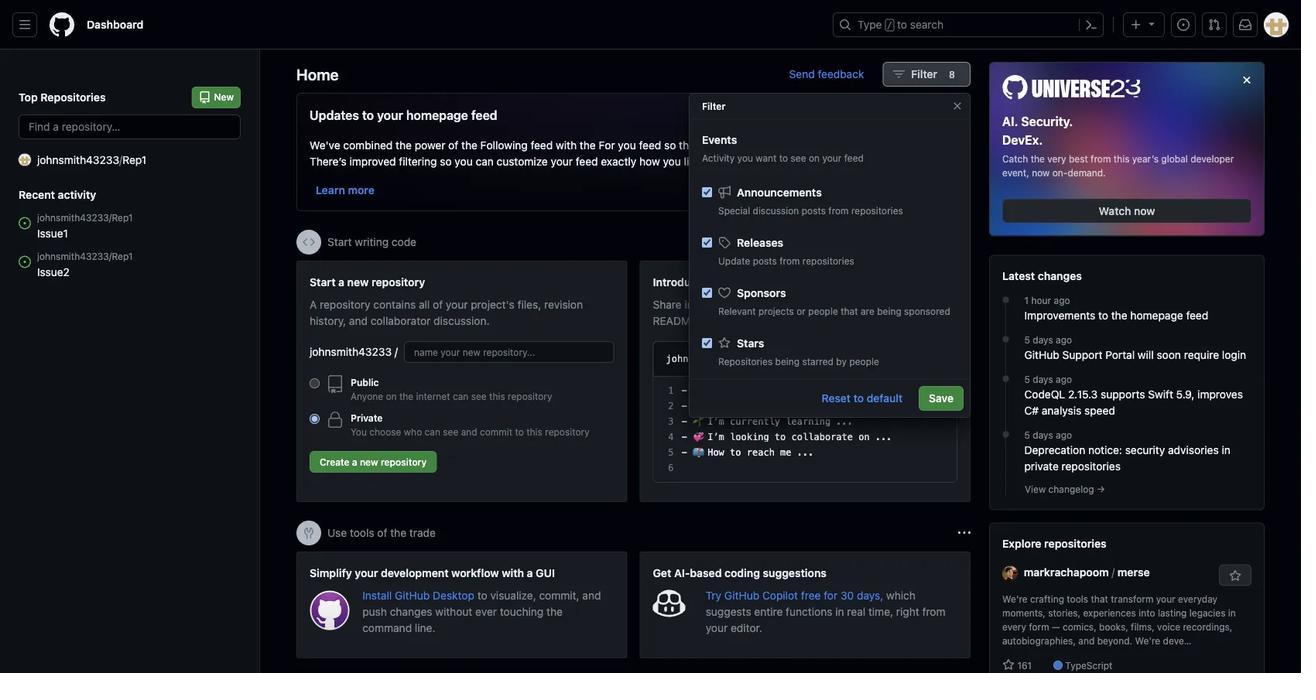 Task type: locate. For each thing, give the bounding box(es) containing it.
in inside which suggests entire functions in real time, right from your editor.
[[836, 606, 844, 618]]

being up @johnsmith43233
[[776, 356, 800, 367]]

people
[[809, 306, 838, 317], [850, 356, 880, 367]]

being right are
[[877, 306, 902, 317]]

None submit
[[895, 348, 945, 370]]

5 for github support portal will soon require login
[[1025, 335, 1031, 346]]

1 horizontal spatial by
[[837, 356, 847, 367]]

1 horizontal spatial this
[[527, 427, 543, 437]]

5 up codeql
[[1025, 374, 1031, 385]]

1 horizontal spatial johnsmith43233
[[310, 346, 392, 359]]

to up ever
[[478, 589, 488, 602]]

tag image
[[719, 237, 731, 249]]

github inside 5 days ago github support portal will soon require login
[[1025, 349, 1060, 362]]

2 why am i seeing this? image from the top
[[959, 527, 971, 540]]

and left commit
[[461, 427, 478, 437]]

transform
[[1111, 594, 1154, 605]]

5 inside 5 days ago codeql 2.15.3 supports swift 5.9, improves c# analysis speed
[[1025, 374, 1031, 385]]

place
[[738, 139, 765, 151]]

0 horizontal spatial which
[[703, 314, 732, 327]]

1 vertical spatial can
[[453, 391, 469, 402]]

none submit inside introduce yourself with a profile readme element
[[895, 348, 945, 370]]

1 vertical spatial so
[[440, 155, 452, 168]]

0 horizontal spatial by
[[819, 298, 831, 311]]

0 horizontal spatial homepage
[[406, 108, 468, 123]]

the inside share information about yourself by creating a profile readme, which appears at the top of your profile page.
[[791, 314, 807, 327]]

command palette image
[[1086, 19, 1098, 31]]

1 vertical spatial now
[[1134, 204, 1156, 217]]

2 horizontal spatial github
[[1025, 349, 1060, 362]]

new for start a new repository
[[347, 276, 369, 288]]

can inside private you choose who can see and commit to this repository
[[425, 427, 441, 437]]

days down 'improvements'
[[1033, 335, 1054, 346]]

codeql
[[1025, 388, 1066, 401]]

repositories inside navigation
[[1045, 538, 1107, 551]]

0 horizontal spatial repositories
[[40, 91, 106, 104]]

with left for
[[556, 139, 577, 151]]

2 - from the top
[[682, 401, 687, 412]]

latest
[[1003, 270, 1035, 283]]

which inside share information about yourself by creating a profile readme, which appears at the top of your profile page.
[[703, 314, 732, 327]]

this inside private you choose who can see and commit to this repository
[[527, 427, 543, 437]]

2 horizontal spatial johnsmith43233
[[666, 354, 745, 365]]

1 inside 1 hour ago improvements to the homepage feed
[[1025, 295, 1029, 306]]

dot fill image
[[1000, 294, 1012, 306], [1000, 333, 1012, 346], [1000, 373, 1012, 385]]

/
[[887, 20, 893, 31], [119, 153, 123, 166], [395, 346, 398, 359], [746, 354, 752, 365], [1112, 566, 1115, 579]]

new
[[214, 92, 234, 103]]

repositories inside 5 days ago deprecation notice: security advisories in private repositories
[[1062, 460, 1121, 473]]

1 johnsmith43233/rep1 link from the top
[[37, 211, 167, 225]]

5 down 4
[[668, 448, 674, 458]]

of right all
[[433, 298, 443, 311]]

1 dot fill image from the top
[[1000, 294, 1012, 306]]

we've combined the power of the following feed with the for you feed so there's one place to discover content on github. there's improved filtering so you can customize your feed exactly how you like it, and a shiny new visual design. ✨
[[310, 139, 921, 168]]

a
[[310, 298, 317, 311]]

1 vertical spatial new
[[347, 276, 369, 288]]

1 why am i seeing this? image from the top
[[959, 236, 971, 249]]

your inside which suggests entire functions in real time, right from your editor.
[[706, 622, 728, 635]]

3 - from the top
[[682, 417, 687, 427]]

projects
[[759, 306, 794, 317]]

0 vertical spatial we're
[[1003, 594, 1028, 605]]

feedback
[[818, 68, 864, 81]]

none radio inside create a new repository element
[[310, 414, 320, 424]]

try github copilot free for 30 days, link
[[706, 589, 887, 602]]

repository inside private you choose who can see and commit to this repository
[[545, 427, 590, 437]]

/ left merse
[[1112, 566, 1115, 579]]

start inside create a new repository element
[[310, 276, 336, 288]]

ago inside 5 days ago github support portal will soon require login
[[1056, 335, 1073, 346]]

being
[[877, 306, 902, 317], [776, 356, 800, 367]]

this inside 'public anyone on the internet can see this repository'
[[489, 391, 505, 402]]

in right legacies
[[1229, 608, 1236, 619]]

which down information
[[703, 314, 732, 327]]

close menu image
[[952, 100, 964, 112]]

1 vertical spatial that
[[1091, 594, 1109, 605]]

1 horizontal spatial homepage
[[1131, 309, 1184, 322]]

0 horizontal spatial johnsmith43233
[[37, 153, 119, 166]]

view changelog →
[[1025, 484, 1106, 495]]

5
[[1025, 335, 1031, 346], [1025, 374, 1031, 385], [1025, 430, 1031, 441], [668, 448, 674, 458]]

why am i seeing this? image for introduce yourself with a profile readme
[[959, 236, 971, 249]]

universe23 image
[[1003, 75, 1141, 100]]

by
[[819, 298, 831, 311], [837, 356, 847, 367]]

by inside share information about yourself by creating a profile readme, which appears at the top of your profile page.
[[819, 298, 831, 311]]

/ inside explore repositories navigation
[[1112, 566, 1115, 579]]

i'm down "hi,"
[[708, 401, 725, 412]]

the up filtering
[[396, 139, 412, 151]]

starred
[[803, 356, 834, 367]]

see down discover
[[791, 153, 807, 163]]

to visualize, commit, and push changes without ever touching the command line.
[[363, 589, 601, 635]]

your inside events activity you want to see on your feed
[[823, 153, 842, 163]]

1 horizontal spatial so
[[664, 139, 676, 151]]

git pull request image
[[1209, 19, 1221, 31]]

from right right
[[923, 606, 946, 618]]

1 vertical spatial johnsmith43233/rep1 link
[[37, 249, 168, 263]]

johnsmith43233/rep1
[[37, 212, 133, 223], [37, 251, 133, 262]]

5 down 'improvements'
[[1025, 335, 1031, 346]]

this up commit
[[489, 391, 505, 402]]

so down 'power'
[[440, 155, 452, 168]]

johnsmith43233 inside introduce yourself with a profile readme element
[[666, 354, 745, 365]]

to inside 1 hour ago improvements to the homepage feed
[[1099, 309, 1109, 322]]

and down comics,
[[1079, 636, 1095, 647]]

- left 👀
[[682, 401, 687, 412]]

of left trade
[[377, 527, 388, 540]]

3
[[668, 417, 674, 427]]

megaphone image
[[719, 186, 731, 199]]

days for github
[[1033, 335, 1054, 346]]

collaborate
[[792, 432, 853, 443]]

1 vertical spatial johnsmith43233/rep1
[[37, 251, 133, 262]]

this left year's
[[1114, 154, 1130, 165]]

None checkbox
[[702, 238, 712, 248], [702, 338, 712, 348], [702, 238, 712, 248], [702, 338, 712, 348]]

the down commit,
[[547, 606, 563, 618]]

1 vertical spatial repositories
[[719, 356, 773, 367]]

0 horizontal spatial that
[[841, 306, 858, 317]]

1 horizontal spatial readme
[[822, 276, 867, 288]]

0 horizontal spatial readme
[[753, 354, 787, 365]]

0 vertical spatial with
[[556, 139, 577, 151]]

2 vertical spatial days
[[1033, 430, 1054, 441]]

1 horizontal spatial now
[[1134, 204, 1156, 217]]

github up suggests
[[725, 589, 760, 602]]

you down place
[[738, 153, 753, 163]]

your
[[377, 108, 403, 123], [823, 153, 842, 163], [551, 155, 573, 168], [446, 298, 468, 311], [843, 314, 865, 327], [355, 567, 378, 580], [1157, 594, 1176, 605], [706, 622, 728, 635]]

start for start writing code
[[328, 236, 352, 249]]

0 vertical spatial can
[[476, 155, 494, 168]]

repositories down notice:
[[1062, 460, 1121, 473]]

this right commit
[[527, 427, 543, 437]]

repository right commit
[[545, 427, 590, 437]]

days up codeql
[[1033, 374, 1054, 385]]

/ for johnsmith43233 / readme .md
[[746, 354, 752, 365]]

can right the internet
[[453, 391, 469, 402]]

new inside button
[[360, 457, 378, 468]]

0 horizontal spatial 1
[[668, 386, 674, 396]]

-
[[682, 386, 687, 396], [682, 401, 687, 412], [682, 417, 687, 427], [682, 432, 687, 443], [682, 448, 687, 458]]

a right are
[[878, 298, 884, 311]]

- left "👋"
[[682, 386, 687, 396]]

...
[[809, 401, 825, 412], [837, 417, 853, 427], [876, 432, 892, 443], [797, 448, 814, 458]]

a inside button
[[352, 457, 357, 468]]

📫
[[693, 448, 702, 458]]

1 - from the top
[[682, 386, 687, 396]]

on down discover
[[809, 153, 820, 163]]

by up top
[[819, 298, 831, 311]]

filter
[[912, 68, 938, 81], [702, 101, 726, 112]]

none radio inside create a new repository element
[[310, 379, 320, 389]]

2 vertical spatial with
[[502, 567, 524, 580]]

days inside 5 days ago github support portal will soon require login
[[1033, 335, 1054, 346]]

create a new repository button
[[310, 451, 437, 473]]

on-
[[1053, 168, 1068, 179]]

contains
[[373, 298, 416, 311]]

public anyone on the internet can see this repository
[[351, 377, 552, 402]]

ago inside 5 days ago codeql 2.15.3 supports swift 5.9, improves c# analysis speed
[[1056, 374, 1073, 385]]

that
[[841, 306, 858, 317], [1091, 594, 1109, 605]]

github up codeql
[[1025, 349, 1060, 362]]

ago inside 1 hour ago improvements to the homepage feed
[[1054, 295, 1071, 306]]

- left 🌱
[[682, 417, 687, 427]]

days inside 5 days ago deprecation notice: security advisories in private repositories
[[1033, 430, 1054, 441]]

1 horizontal spatial filter
[[912, 68, 938, 81]]

johnsmith43233/rep1 issue2
[[37, 251, 133, 278]]

ago up 'improvements'
[[1054, 295, 1071, 306]]

and inside we've combined the power of the following feed with the for you feed so there's one place to discover content on github. there's improved filtering so you can customize your feed exactly how you like it, and a shiny new visual design. ✨
[[716, 155, 735, 168]]

1 vertical spatial this
[[489, 391, 505, 402]]

6
[[668, 463, 674, 474]]

to up the portal
[[1099, 309, 1109, 322]]

1 inside 1 - 👋 hi, i'm @johnsmith43233 2 - 👀 i'm interested in ... 3 - 🌱 i'm currently learning ... 4 - 💞️ i'm looking to collaborate on ... 5 - 📫 how to reach me ... 6
[[668, 386, 674, 396]]

github inside simplify your development workflow with a gui element
[[395, 589, 430, 602]]

which suggests entire functions in real time, right from your editor.
[[706, 589, 946, 635]]

github.
[[883, 139, 921, 151]]

1 horizontal spatial yourself
[[776, 298, 816, 311]]

1 vertical spatial which
[[887, 589, 916, 602]]

repository down the who
[[381, 457, 427, 468]]

0 vertical spatial by
[[819, 298, 831, 311]]

repo image
[[326, 376, 345, 394]]

ago up the deprecation
[[1056, 430, 1073, 441]]

... down reset
[[837, 417, 853, 427]]

start
[[328, 236, 352, 249], [310, 276, 336, 288]]

Top Repositories search field
[[19, 115, 241, 139]]

people up reset to default
[[850, 356, 880, 367]]

1 johnsmith43233/rep1 from the top
[[37, 212, 133, 223]]

your up discussion.
[[446, 298, 468, 311]]

we're down films,
[[1136, 636, 1161, 647]]

1 days from the top
[[1033, 335, 1054, 346]]

on inside 'public anyone on the internet can see this repository'
[[386, 391, 397, 402]]

profile up page.
[[887, 298, 919, 311]]

in
[[792, 401, 803, 412], [1222, 444, 1231, 457], [836, 606, 844, 618], [1229, 608, 1236, 619]]

start up a
[[310, 276, 336, 288]]

your right customize
[[551, 155, 573, 168]]

a right create
[[352, 457, 357, 468]]

notifications image
[[1240, 19, 1252, 31]]

Find a repository… text field
[[19, 115, 241, 139]]

0 vertical spatial dot fill image
[[1000, 294, 1012, 306]]

new down discover
[[776, 155, 796, 168]]

1 vertical spatial we're
[[1136, 636, 1161, 647]]

1 vertical spatial why am i seeing this? image
[[959, 527, 971, 540]]

johnsmith43233 for johnsmith43233 /
[[310, 346, 392, 359]]

people right or
[[809, 306, 838, 317]]

0 horizontal spatial can
[[425, 427, 441, 437]]

to
[[898, 18, 908, 31], [362, 108, 374, 123], [768, 139, 778, 151], [780, 153, 788, 163], [1099, 309, 1109, 322], [854, 392, 864, 405], [515, 427, 524, 437], [775, 432, 786, 443], [730, 448, 741, 458], [478, 589, 488, 602]]

and inside to visualize, commit, and push changes without ever touching the command line.
[[583, 589, 601, 602]]

1 vertical spatial changes
[[390, 606, 432, 618]]

now right watch
[[1134, 204, 1156, 217]]

for
[[599, 139, 615, 151]]

repositories right top
[[40, 91, 106, 104]]

3 days from the top
[[1033, 430, 1054, 441]]

can down following
[[476, 155, 494, 168]]

form
[[1029, 622, 1050, 633]]

johnsmith43233/rep1 for issue2
[[37, 251, 133, 262]]

star image
[[719, 337, 731, 350]]

repository up contains
[[372, 276, 425, 288]]

lock image
[[326, 411, 345, 430]]

your inside share information about yourself by creating a profile readme, which appears at the top of your profile page.
[[843, 314, 865, 327]]

2 horizontal spatial this
[[1114, 154, 1130, 165]]

0 horizontal spatial changes
[[390, 606, 432, 618]]

1 horizontal spatial people
[[850, 356, 880, 367]]

github inside get ai-based coding suggestions element
[[725, 589, 760, 602]]

at
[[779, 314, 788, 327]]

learn more
[[316, 184, 375, 196]]

1 vertical spatial start
[[310, 276, 336, 288]]

0 vertical spatial people
[[809, 306, 838, 317]]

portal
[[1106, 349, 1135, 362]]

voice
[[1158, 622, 1181, 633]]

see inside private you choose who can see and commit to this repository
[[443, 427, 459, 437]]

0 horizontal spatial see
[[443, 427, 459, 437]]

4
[[668, 432, 674, 443]]

2 johnsmith43233/rep1 from the top
[[37, 251, 133, 262]]

0 vertical spatial start
[[328, 236, 352, 249]]

we're up moments,
[[1003, 594, 1028, 605]]

2 dot fill image from the top
[[1000, 333, 1012, 346]]

tools image
[[303, 527, 315, 540]]

0 horizontal spatial people
[[809, 306, 838, 317]]

0 vertical spatial new
[[776, 155, 796, 168]]

on up ✨
[[867, 139, 880, 151]]

1 horizontal spatial changes
[[1038, 270, 1082, 283]]

to up me
[[775, 432, 786, 443]]

johnsmith43233 down star icon
[[666, 354, 745, 365]]

0 vertical spatial see
[[791, 153, 807, 163]]

homepage up 'power'
[[406, 108, 468, 123]]

of inside share information about yourself by creating a profile readme, which appears at the top of your profile page.
[[830, 314, 840, 327]]

in right advisories
[[1222, 444, 1231, 457]]

ago up 2.15.3
[[1056, 374, 1073, 385]]

dot fill image
[[1000, 429, 1012, 441]]

1 horizontal spatial tools
[[1067, 594, 1089, 605]]

2 vertical spatial can
[[425, 427, 441, 437]]

get
[[653, 567, 672, 580]]

0 horizontal spatial we're
[[1003, 594, 1028, 605]]

of inside 'a repository contains all of your project's files, revision history, and collaborator discussion.'
[[433, 298, 443, 311]]

2 vertical spatial dot fill image
[[1000, 373, 1012, 385]]

and inside 'a repository contains all of your project's files, revision history, and collaborator discussion.'
[[349, 314, 368, 327]]

your down "content"
[[823, 153, 842, 163]]

time,
[[869, 606, 894, 618]]

johnsmith43233 up public
[[310, 346, 392, 359]]

why am i seeing this? image
[[959, 236, 971, 249], [959, 527, 971, 540]]

simplify your development workflow with a gui
[[310, 567, 555, 580]]

profile left page.
[[868, 314, 900, 327]]

5 days ago codeql 2.15.3 supports swift 5.9, improves c# analysis speed
[[1025, 374, 1244, 417]]

events
[[702, 133, 737, 146]]

1 - 👋 hi, i'm @johnsmith43233 2 - 👀 i'm interested in ... 3 - 🌱 i'm currently learning ... 4 - 💞️ i'm looking to collaborate on ... 5 - 📫 how to reach me ... 6
[[668, 386, 892, 474]]

2 days from the top
[[1033, 374, 1054, 385]]

your inside we've combined the power of the following feed with the for you feed so there's one place to discover content on github. there's improved filtering so you can customize your feed exactly how you like it, and a shiny new visual design. ✨
[[551, 155, 573, 168]]

and down one
[[716, 155, 735, 168]]

feed
[[471, 108, 498, 123], [531, 139, 553, 151], [639, 139, 661, 151], [845, 153, 864, 163], [576, 155, 598, 168], [1187, 309, 1209, 322]]

ago inside 5 days ago deprecation notice: security advisories in private repositories
[[1056, 430, 1073, 441]]

1 horizontal spatial repositories
[[719, 356, 773, 367]]

homepage up 5 days ago github support portal will soon require login
[[1131, 309, 1184, 322]]

None checkbox
[[702, 187, 712, 197], [702, 288, 712, 298], [702, 187, 712, 197], [702, 288, 712, 298]]

1 up 2
[[668, 386, 674, 396]]

and inside private you choose who can see and commit to this repository
[[461, 427, 478, 437]]

github for which suggests entire functions in real time, right from your editor.
[[725, 589, 760, 602]]

of inside we've combined the power of the following feed with the for you feed so there's one place to discover content on github. there's improved filtering so you can customize your feed exactly how you like it, and a shiny new visual design. ✨
[[448, 139, 459, 151]]

1 vertical spatial days
[[1033, 374, 1054, 385]]

/ down top repositories search field
[[119, 153, 123, 166]]

5 for codeql 2.15.3 supports swift 5.9, improves c# analysis speed
[[1025, 374, 1031, 385]]

2 johnsmith43233/rep1 link from the top
[[37, 249, 168, 263]]

feed up require
[[1187, 309, 1209, 322]]

1 horizontal spatial with
[[556, 139, 577, 151]]

the inside to visualize, commit, and push changes without ever touching the command line.
[[547, 606, 563, 618]]

0 vertical spatial posts
[[802, 205, 826, 216]]

suggests
[[706, 606, 752, 618]]

johnsmith43233/rep1 link down activity
[[37, 211, 167, 225]]

johnsmith43233 inside create a new repository element
[[310, 346, 392, 359]]

open issue image
[[19, 256, 31, 268]]

None radio
[[310, 414, 320, 424]]

to up combined
[[362, 108, 374, 123]]

/ inside type / to search
[[887, 20, 893, 31]]

i'm right 🌱
[[708, 417, 725, 427]]

1 vertical spatial by
[[837, 356, 847, 367]]

/ inside introduce yourself with a profile readme element
[[746, 354, 752, 365]]

2 vertical spatial this
[[527, 427, 543, 437]]

see for private
[[443, 427, 459, 437]]

5 inside 5 days ago deprecation notice: security advisories in private repositories
[[1025, 430, 1031, 441]]

trade
[[410, 527, 436, 540]]

rep1
[[123, 153, 147, 166]]

recent activity
[[19, 188, 96, 201]]

0 vertical spatial yourself
[[706, 276, 749, 288]]

0 horizontal spatial now
[[1032, 168, 1050, 179]]

share information about yourself by creating a profile readme, which appears at the top of your profile page.
[[653, 298, 930, 327]]

1 horizontal spatial which
[[887, 589, 916, 602]]

ago for deprecation
[[1056, 430, 1073, 441]]

we're crafting tools that transform your everyday moments, stories, experiences into lasting legacies in every form — comics, books, films, voice recordings, autobiographies, and beyond. we're deve…
[[1003, 594, 1236, 647]]

development
[[381, 567, 449, 580]]

5 - from the top
[[682, 448, 687, 458]]

homepage image
[[50, 12, 74, 37]]

feed up following
[[471, 108, 498, 123]]

1 horizontal spatial we're
[[1136, 636, 1161, 647]]

feed left exactly
[[576, 155, 598, 168]]

star this repository image
[[1230, 570, 1242, 583]]

your up 'install'
[[355, 567, 378, 580]]

filter right 'filter' image
[[912, 68, 938, 81]]

appears
[[735, 314, 776, 327]]

the left trade
[[390, 527, 407, 540]]

... up the 'learning'
[[809, 401, 825, 412]]

in inside 1 - 👋 hi, i'm @johnsmith43233 2 - 👀 i'm interested in ... 3 - 🌱 i'm currently learning ... 4 - 💞️ i'm looking to collaborate on ... 5 - 📫 how to reach me ... 6
[[792, 401, 803, 412]]

5 inside 5 days ago github support portal will soon require login
[[1025, 335, 1031, 346]]

from up demand.
[[1091, 154, 1111, 165]]

/ down stars in the right of the page
[[746, 354, 752, 365]]

on
[[867, 139, 880, 151], [809, 153, 820, 163], [386, 391, 397, 402], [859, 432, 870, 443]]

0 horizontal spatial being
[[776, 356, 800, 367]]

5 right dot fill icon
[[1025, 430, 1031, 441]]

days inside 5 days ago codeql 2.15.3 supports swift 5.9, improves c# analysis speed
[[1033, 374, 1054, 385]]

- left the 💞️
[[682, 432, 687, 443]]

1 vertical spatial with
[[751, 276, 774, 288]]

johnsmith43233 /
[[310, 346, 398, 359]]

1 horizontal spatial that
[[1091, 594, 1109, 605]]

new inside we've combined the power of the following feed with the for you feed so there's one place to discover content on github. there's improved filtering so you can customize your feed exactly how you like it, and a shiny new visual design. ✨
[[776, 155, 796, 168]]

👋
[[693, 386, 702, 396]]

0 vertical spatial johnsmith43233/rep1
[[37, 212, 133, 223]]

1 vertical spatial posts
[[753, 256, 777, 266]]

to right want
[[780, 153, 788, 163]]

0 vertical spatial readme
[[822, 276, 867, 288]]

days,
[[857, 589, 884, 602]]

from down releases
[[780, 256, 800, 266]]

posts right discussion
[[802, 205, 826, 216]]

issue1 link
[[37, 227, 68, 240]]

right
[[897, 606, 920, 618]]

simplify your development workflow with a gui element
[[297, 552, 628, 659]]

line.
[[415, 622, 436, 635]]

johnsmith43233 for johnsmith43233 / readme .md
[[666, 354, 745, 365]]

the up 5 days ago github support portal will soon require login
[[1112, 309, 1128, 322]]

1 horizontal spatial see
[[471, 391, 487, 402]]

dot fill image for improvements to the homepage feed
[[1000, 294, 1012, 306]]

you inside events activity you want to see on your feed
[[738, 153, 753, 163]]

/ for johnsmith43233 /
[[395, 346, 398, 359]]

discussion.
[[434, 314, 490, 327]]

your down suggests
[[706, 622, 728, 635]]

0 horizontal spatial tools
[[350, 527, 374, 540]]

8
[[949, 69, 956, 80]]

0 vertical spatial johnsmith43233/rep1 link
[[37, 211, 167, 225]]

menu
[[690, 173, 970, 582]]

None radio
[[310, 379, 320, 389]]

/ right type
[[887, 20, 893, 31]]

0 vertical spatial tools
[[350, 527, 374, 540]]

a inside we've combined the power of the following feed with the for you feed so there's one place to discover content on github. there's improved filtering so you can customize your feed exactly how you like it, and a shiny new visual design. ✨
[[738, 155, 744, 168]]

with inside we've combined the power of the following feed with the for you feed so there's one place to discover content on github. there's improved filtering so you can customize your feed exactly how you like it, and a shiny new visual design. ✨
[[556, 139, 577, 151]]

ai-
[[674, 567, 690, 580]]

see inside events activity you want to see on your feed
[[791, 153, 807, 163]]

1 horizontal spatial github
[[725, 589, 760, 602]]

1 vertical spatial being
[[776, 356, 800, 367]]

filtering
[[399, 155, 437, 168]]

new down writing
[[347, 276, 369, 288]]

on inside we've combined the power of the following feed with the for you feed so there's one place to discover content on github. there's improved filtering so you can customize your feed exactly how you like it, and a shiny new visual design. ✨
[[867, 139, 880, 151]]

2 horizontal spatial can
[[476, 155, 494, 168]]

devex.
[[1003, 132, 1043, 147]]

0 vertical spatial which
[[703, 314, 732, 327]]

homepage inside 1 hour ago improvements to the homepage feed
[[1131, 309, 1184, 322]]

feed up customize
[[531, 139, 553, 151]]

in inside 5 days ago deprecation notice: security advisories in private repositories
[[1222, 444, 1231, 457]]

1 vertical spatial dot fill image
[[1000, 333, 1012, 346]]

exactly
[[601, 155, 637, 168]]

feed inside 1 hour ago improvements to the homepage feed
[[1187, 309, 1209, 322]]

0 vertical spatial being
[[877, 306, 902, 317]]

to inside events activity you want to see on your feed
[[780, 153, 788, 163]]

/ inside create a new repository element
[[395, 346, 398, 359]]

0 vertical spatial that
[[841, 306, 858, 317]]

heart image
[[719, 287, 731, 299]]

interested
[[730, 401, 786, 412]]

github for to visualize, commit, and push changes without ever touching the command line.
[[395, 589, 430, 602]]

global
[[1162, 154, 1188, 165]]

introduce
[[653, 276, 703, 288]]

improvements to the homepage feed link
[[1025, 308, 1252, 324]]

5 inside 1 - 👋 hi, i'm @johnsmith43233 2 - 👀 i'm interested in ... 3 - 🌱 i'm currently learning ... 4 - 💞️ i'm looking to collaborate on ... 5 - 📫 how to reach me ... 6
[[668, 448, 674, 458]]

2 horizontal spatial see
[[791, 153, 807, 163]]

to up want
[[768, 139, 778, 151]]

1 horizontal spatial being
[[877, 306, 902, 317]]

to inside button
[[854, 392, 864, 405]]

... down default
[[876, 432, 892, 443]]

touching
[[500, 606, 544, 618]]

dot fill image for github support portal will soon require login
[[1000, 333, 1012, 346]]

1 horizontal spatial 1
[[1025, 295, 1029, 306]]

Repository name text field
[[404, 341, 614, 363]]

0 vertical spatial 1
[[1025, 295, 1029, 306]]

how
[[708, 448, 725, 458]]

new
[[776, 155, 796, 168], [347, 276, 369, 288], [360, 457, 378, 468]]

3 dot fill image from the top
[[1000, 373, 1012, 385]]

the
[[396, 139, 412, 151], [462, 139, 478, 151], [580, 139, 596, 151], [1031, 154, 1045, 165], [1112, 309, 1128, 322], [791, 314, 807, 327], [399, 391, 414, 402], [390, 527, 407, 540], [547, 606, 563, 618]]



Task type: vqa. For each thing, say whether or not it's contained in the screenshot.


Task type: describe. For each thing, give the bounding box(es) containing it.
why am i seeing this? image for get ai-based coding suggestions
[[959, 527, 971, 540]]

your up combined
[[377, 108, 403, 123]]

filter image
[[893, 68, 906, 81]]

introduce yourself with a profile readme element
[[640, 261, 971, 503]]

ago for codeql
[[1056, 374, 1073, 385]]

tools inside we're crafting tools that transform your everyday moments, stories, experiences into lasting legacies in every form — comics, books, films, voice recordings, autobiographies, and beyond. we're deve…
[[1067, 594, 1089, 605]]

repositories up relevant projects or people that are being sponsored
[[803, 256, 855, 266]]

💞️
[[693, 432, 702, 443]]

plus image
[[1131, 19, 1143, 31]]

changes inside to visualize, commit, and push changes without ever touching the command line.
[[390, 606, 432, 618]]

triangle down image
[[1146, 17, 1158, 30]]

reach
[[747, 448, 775, 458]]

explore repositories navigation
[[990, 523, 1265, 674]]

private
[[351, 413, 383, 424]]

0 horizontal spatial with
[[502, 567, 524, 580]]

comics,
[[1063, 622, 1097, 633]]

open issue image
[[19, 217, 31, 230]]

real
[[847, 606, 866, 618]]

code image
[[303, 236, 315, 249]]

commit,
[[539, 589, 580, 602]]

see for events
[[791, 153, 807, 163]]

improves
[[1198, 388, 1244, 401]]

the inside 'public anyone on the internet can see this repository'
[[399, 391, 414, 402]]

and inside we're crafting tools that transform your everyday moments, stories, experiences into lasting legacies in every form — comics, books, films, voice recordings, autobiographies, and beyond. we're deve…
[[1079, 636, 1095, 647]]

0 horizontal spatial yourself
[[706, 276, 749, 288]]

get ai-based coding suggestions element
[[640, 552, 971, 659]]

i'm right "hi,"
[[730, 386, 747, 396]]

repository inside 'a repository contains all of your project's files, revision history, and collaborator discussion.'
[[320, 298, 371, 311]]

which inside which suggests entire functions in real time, right from your editor.
[[887, 589, 916, 602]]

you left like
[[663, 155, 681, 168]]

top repositories
[[19, 91, 106, 104]]

feed up how
[[639, 139, 661, 151]]

ever
[[476, 606, 497, 618]]

4 - from the top
[[682, 432, 687, 443]]

reset to default button
[[812, 386, 913, 411]]

1 for improvements
[[1025, 295, 1029, 306]]

@markrachapoom profile image
[[1003, 566, 1018, 582]]

readme,
[[653, 314, 700, 327]]

get ai-based coding suggestions
[[653, 567, 827, 580]]

save
[[929, 392, 954, 405]]

your inside 'a repository contains all of your project's files, revision history, and collaborator discussion.'
[[446, 298, 468, 311]]

1 vertical spatial profile
[[887, 298, 919, 311]]

analysis
[[1042, 405, 1082, 417]]

create a new repository
[[320, 457, 427, 468]]

0 vertical spatial profile
[[785, 276, 819, 288]]

yourself inside share information about yourself by creating a profile readme, which appears at the top of your profile page.
[[776, 298, 816, 311]]

use tools of the trade
[[328, 527, 436, 540]]

can inside we've combined the power of the following feed with the for you feed so there's one place to discover content on github. there's improved filtering so you can customize your feed exactly how you like it, and a shiny new visual design. ✨
[[476, 155, 494, 168]]

based
[[690, 567, 722, 580]]

films,
[[1131, 622, 1155, 633]]

dot fill image for codeql 2.15.3 supports swift 5.9, improves c# analysis speed
[[1000, 373, 1012, 385]]

a inside share information about yourself by creating a profile readme, which appears at the top of your profile page.
[[878, 298, 884, 311]]

1 vertical spatial readme
[[753, 354, 787, 365]]

lasting
[[1158, 608, 1187, 619]]

2 vertical spatial profile
[[868, 314, 900, 327]]

this inside the ai. security. devex. catch the very best from this year's global developer event, now on-demand.
[[1114, 154, 1130, 165]]

information
[[685, 298, 742, 311]]

save button
[[919, 386, 964, 411]]

ago for github
[[1056, 335, 1073, 346]]

@johnsmith43233
[[753, 386, 837, 396]]

2 horizontal spatial with
[[751, 276, 774, 288]]

type / to search
[[858, 18, 944, 31]]

from down design.
[[829, 205, 849, 216]]

to right how in the bottom of the page
[[730, 448, 741, 458]]

1 horizontal spatial posts
[[802, 205, 826, 216]]

to inside to visualize, commit, and push changes without ever touching the command line.
[[478, 589, 488, 602]]

explore
[[1003, 538, 1042, 551]]

developer
[[1191, 154, 1235, 165]]

5 days ago deprecation notice: security advisories in private repositories
[[1025, 430, 1231, 473]]

repositories down ✨
[[852, 205, 904, 216]]

stars
[[737, 337, 765, 350]]

/ for markrachapoom / merse
[[1112, 566, 1115, 579]]

hi,
[[708, 386, 725, 396]]

now inside the ai. security. devex. catch the very best from this year's global developer event, now on-demand.
[[1032, 168, 1050, 179]]

latest changes
[[1003, 270, 1082, 283]]

special discussion posts from repositories
[[719, 205, 904, 216]]

introduce yourself with a profile readme
[[653, 276, 867, 288]]

in inside we're crafting tools that transform your everyday moments, stories, experiences into lasting legacies in every form — comics, books, films, voice recordings, autobiographies, and beyond. we're deve…
[[1229, 608, 1236, 619]]

github support portal will soon require login link
[[1025, 347, 1252, 364]]

a up "history,"
[[339, 276, 345, 288]]

days for codeql
[[1033, 374, 1054, 385]]

/ for type / to search
[[887, 20, 893, 31]]

home
[[297, 65, 339, 83]]

there's
[[310, 155, 347, 168]]

install github desktop link
[[363, 589, 478, 602]]

to inside private you choose who can see and commit to this repository
[[515, 427, 524, 437]]

1 for hi,
[[668, 386, 674, 396]]

activity
[[58, 188, 96, 201]]

the left following
[[462, 139, 478, 151]]

free
[[801, 589, 821, 602]]

to left search
[[898, 18, 908, 31]]

johnsmith43233/rep1 link for issue1
[[37, 211, 167, 225]]

5 for deprecation notice: security advisories in private repositories
[[1025, 430, 1031, 441]]

support
[[1063, 349, 1103, 362]]

codeql 2.15.3 supports swift 5.9, improves c# analysis speed link
[[1025, 387, 1252, 419]]

the inside 1 hour ago improvements to the homepage feed
[[1112, 309, 1128, 322]]

coding
[[725, 567, 760, 580]]

update posts from repositories
[[719, 256, 855, 266]]

private you choose who can see and commit to this repository
[[351, 413, 590, 437]]

you up exactly
[[618, 139, 636, 151]]

repository inside button
[[381, 457, 427, 468]]

from inside which suggests entire functions in real time, right from your editor.
[[923, 606, 946, 618]]

visualize,
[[491, 589, 536, 602]]

1 vertical spatial people
[[850, 356, 880, 367]]

customize
[[497, 155, 548, 168]]

create a new repository element
[[310, 274, 614, 479]]

close image
[[1241, 74, 1254, 86]]

issue opened image
[[1178, 19, 1190, 31]]

to inside we've combined the power of the following feed with the for you feed so there's one place to discover content on github. there's improved filtering so you can customize your feed exactly how you like it, and a shiny new visual design. ✨
[[768, 139, 778, 151]]

experiences
[[1084, 608, 1137, 619]]

i'm up how in the bottom of the page
[[708, 432, 725, 443]]

... right me
[[797, 448, 814, 458]]

johnsmith43233/rep1 for issue1
[[37, 212, 133, 223]]

sponsored
[[904, 306, 951, 317]]

push
[[363, 606, 387, 618]]

swift
[[1149, 388, 1174, 401]]

x image
[[945, 108, 958, 120]]

following
[[481, 139, 528, 151]]

for
[[824, 589, 838, 602]]

special
[[719, 205, 750, 216]]

into
[[1139, 608, 1156, 619]]

a left gui on the left
[[527, 567, 533, 580]]

feed inside events activity you want to see on your feed
[[845, 153, 864, 163]]

0 vertical spatial homepage
[[406, 108, 468, 123]]

from inside the ai. security. devex. catch the very best from this year's global developer event, now on-demand.
[[1091, 154, 1111, 165]]

5 days ago github support portal will soon require login
[[1025, 335, 1247, 362]]

/ for johnsmith43233 / rep1
[[119, 153, 123, 166]]

discover
[[781, 139, 823, 151]]

power
[[415, 139, 446, 151]]

repository inside 'public anyone on the internet can see this repository'
[[508, 391, 552, 402]]

0 horizontal spatial posts
[[753, 256, 777, 266]]

relevant
[[719, 306, 756, 317]]

star image
[[1003, 659, 1015, 672]]

improvements
[[1025, 309, 1096, 322]]

choose
[[370, 427, 401, 437]]

see inside 'public anyone on the internet can see this repository'
[[471, 391, 487, 402]]

rep1 image
[[19, 154, 31, 166]]

0 vertical spatial filter
[[912, 68, 938, 81]]

you right filtering
[[455, 155, 473, 168]]

0 horizontal spatial so
[[440, 155, 452, 168]]

creating
[[834, 298, 875, 311]]

explore element
[[990, 62, 1265, 674]]

issue2 link
[[37, 266, 70, 278]]

dashboard link
[[81, 12, 150, 37]]

workflow
[[452, 567, 499, 580]]

visual
[[799, 155, 828, 168]]

create
[[320, 457, 350, 468]]

0 vertical spatial so
[[664, 139, 676, 151]]

more
[[348, 184, 375, 196]]

johnsmith43233/rep1 link for issue2
[[37, 249, 168, 263]]

that inside we're crafting tools that transform your everyday moments, stories, experiences into lasting legacies in every form — comics, books, films, voice recordings, autobiographies, and beyond. we're deve…
[[1091, 594, 1109, 605]]

0 vertical spatial repositories
[[40, 91, 106, 104]]

editor.
[[731, 622, 763, 635]]

can inside 'public anyone on the internet can see this repository'
[[453, 391, 469, 402]]

on inside 1 - 👋 hi, i'm @johnsmith43233 2 - 👀 i'm interested in ... 3 - 🌱 i'm currently learning ... 4 - 💞️ i'm looking to collaborate on ... 5 - 📫 how to reach me ... 6
[[859, 432, 870, 443]]

a down 'update posts from repositories'
[[776, 276, 783, 288]]

your inside we're crafting tools that transform your everyday moments, stories, experiences into lasting legacies in every form — comics, books, films, voice recordings, autobiographies, and beyond. we're deve…
[[1157, 594, 1176, 605]]

markrachapoom
[[1024, 566, 1109, 579]]

menu containing announcements
[[690, 173, 970, 582]]

looking
[[730, 432, 769, 443]]

start for start a new repository
[[310, 276, 336, 288]]

new for create a new repository
[[360, 457, 378, 468]]

try github copilot free for 30 days,
[[706, 589, 887, 602]]

deprecation
[[1025, 444, 1086, 457]]

hour
[[1032, 295, 1052, 306]]

ai.
[[1003, 114, 1019, 129]]

everyday
[[1179, 594, 1218, 605]]

on inside events activity you want to see on your feed
[[809, 153, 820, 163]]

autobiographies,
[[1003, 636, 1076, 647]]

every
[[1003, 622, 1027, 633]]

notice:
[[1089, 444, 1123, 457]]

github desktop image
[[310, 591, 350, 631]]

merse
[[1118, 566, 1150, 579]]

desktop
[[433, 589, 475, 602]]

johnsmith43233 for johnsmith43233 / rep1
[[37, 153, 119, 166]]

days for deprecation
[[1033, 430, 1054, 441]]

advisories
[[1169, 444, 1219, 457]]

there's
[[679, 139, 713, 151]]

0 horizontal spatial filter
[[702, 101, 726, 112]]

suggestions
[[763, 567, 827, 580]]

issue1
[[37, 227, 68, 240]]

the left for
[[580, 139, 596, 151]]

changes inside explore "element"
[[1038, 270, 1082, 283]]

the inside the ai. security. devex. catch the very best from this year's global developer event, now on-demand.
[[1031, 154, 1045, 165]]

ago for improvements
[[1054, 295, 1071, 306]]

want
[[756, 153, 777, 163]]

all
[[419, 298, 430, 311]]

deprecation notice: security advisories in private repositories link
[[1025, 443, 1252, 475]]

stories,
[[1049, 608, 1081, 619]]



